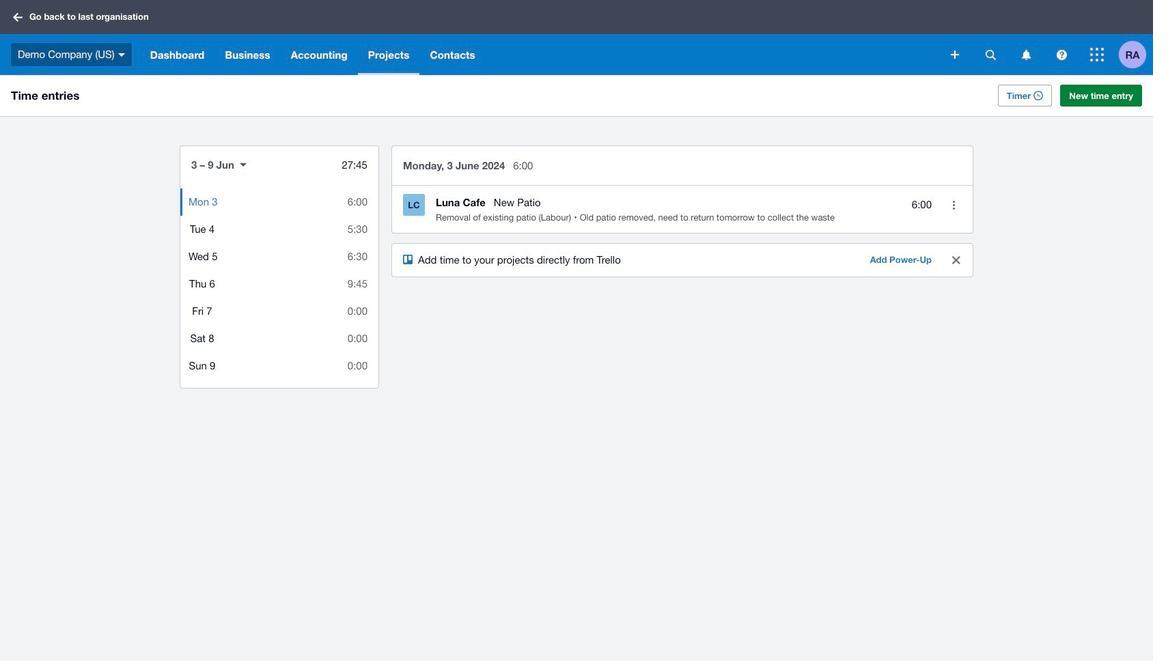 Task type: locate. For each thing, give the bounding box(es) containing it.
more options image
[[941, 191, 968, 219]]

svg image
[[13, 13, 23, 22], [986, 50, 996, 60], [1022, 50, 1031, 60], [1057, 50, 1067, 60], [951, 51, 960, 59], [118, 53, 125, 57]]

svg image
[[1091, 48, 1105, 62]]

banner
[[0, 0, 1154, 75]]



Task type: vqa. For each thing, say whether or not it's contained in the screenshot.
includes
no



